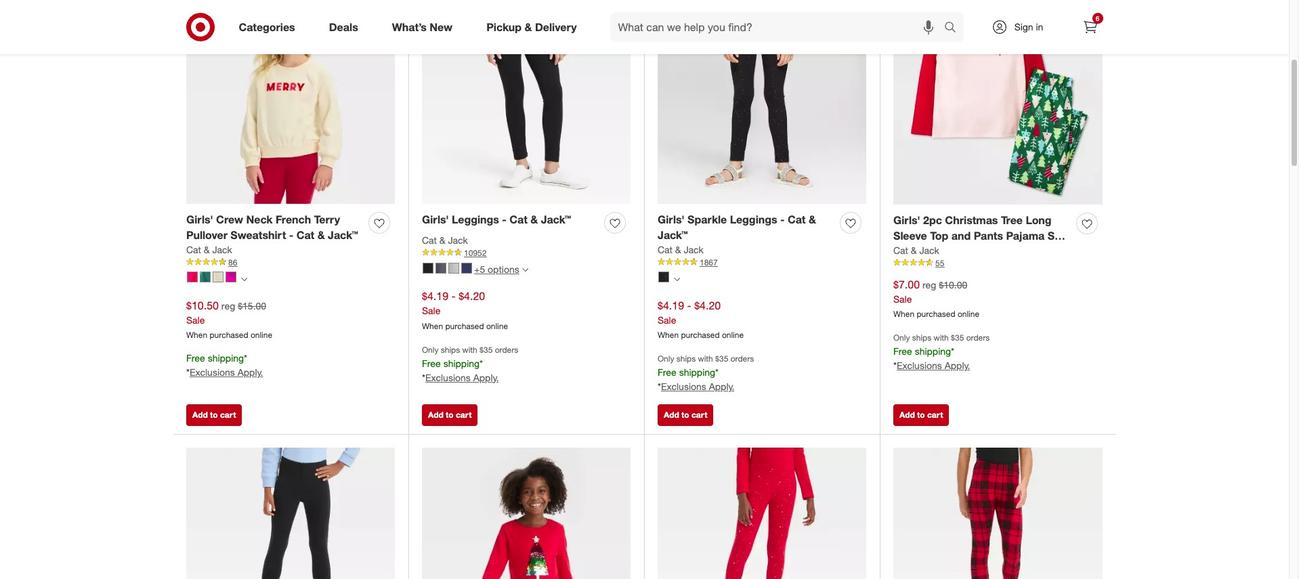 Task type: vqa. For each thing, say whether or not it's contained in the screenshot.
right 20%
no



Task type: describe. For each thing, give the bounding box(es) containing it.
all colors image for -
[[674, 276, 680, 283]]

add to cart for girls' leggings - cat & jack™
[[428, 410, 472, 420]]

jack™ inside girls' crew neck french terry pullover sweatshirt - cat & jack™
[[328, 228, 358, 242]]

cat & jack link for 2pc
[[894, 244, 939, 257]]

reg for $10.50
[[221, 300, 235, 311]]

only ships with $35 orders free shipping * * exclusions apply. for girls' sparkle leggings - cat & jack™
[[658, 354, 754, 392]]

with for girls' 2pc christmas tree long sleeve top and pants pajama set - cat & jack™ pink
[[934, 333, 949, 343]]

shipping for girls' sparkle leggings - cat & jack™
[[679, 367, 715, 378]]

55
[[936, 258, 945, 268]]

only for girls' leggings - cat & jack™
[[422, 345, 439, 355]]

search button
[[938, 12, 970, 45]]

girls' for girls' leggings - cat & jack™
[[422, 213, 449, 226]]

free for girls' sparkle leggings - cat & jack™
[[658, 367, 677, 378]]

categories
[[239, 20, 295, 34]]

add for girls' leggings - cat & jack™
[[428, 410, 444, 420]]

add for girls' crew neck french terry pullover sweatshirt - cat & jack™
[[192, 410, 208, 420]]

86 link
[[186, 256, 395, 268]]

christmas
[[945, 213, 998, 227]]

ships for girls' 2pc christmas tree long sleeve top and pants pajama set - cat & jack™ pink
[[912, 333, 932, 343]]

all colors + 5 more colors element
[[522, 266, 528, 274]]

only ships with $35 orders free shipping * * exclusions apply. for girls' 2pc christmas tree long sleeve top and pants pajama set - cat & jack™ pink
[[894, 333, 990, 371]]

cat & jack for leggings
[[422, 234, 468, 246]]

add to cart for girls' 2pc christmas tree long sleeve top and pants pajama set - cat & jack™ pink
[[900, 410, 943, 420]]

exclusions for girls' 2pc christmas tree long sleeve top and pants pajama set - cat & jack™ pink
[[897, 360, 942, 371]]

cat inside the girls' sparkle leggings - cat & jack™
[[788, 213, 806, 226]]

cat inside girls' 2pc christmas tree long sleeve top and pants pajama set - cat & jack™ pink
[[901, 244, 919, 258]]

magenta pink image
[[226, 272, 236, 283]]

purchased for girls' leggings - cat & jack™
[[445, 321, 484, 331]]

2pc
[[923, 213, 942, 227]]

all colors + 5 more colors image
[[522, 267, 528, 273]]

jack™ inside girls' 2pc christmas tree long sleeve top and pants pajama set - cat & jack™ pink
[[932, 244, 963, 258]]

$4.20 for leggings
[[459, 289, 485, 303]]

girls' crew neck french terry pullover sweatshirt - cat & jack™ link
[[186, 212, 363, 243]]

all colors element for reg
[[241, 275, 247, 283]]

girls' sparkle leggings - cat & jack™
[[658, 213, 816, 242]]

only for girls' 2pc christmas tree long sleeve top and pants pajama set - cat & jack™ pink
[[894, 333, 910, 343]]

10952
[[464, 248, 487, 258]]

& inside girls' 2pc christmas tree long sleeve top and pants pajama set - cat & jack™ pink
[[922, 244, 929, 258]]

& down pullover
[[204, 244, 210, 255]]

terry
[[314, 213, 340, 226]]

red image
[[187, 272, 198, 283]]

1 horizontal spatial black image
[[658, 272, 669, 283]]

when for girls' 2pc christmas tree long sleeve top and pants pajama set - cat & jack™ pink
[[894, 309, 915, 319]]

online for -
[[486, 321, 508, 331]]

add for girls' 2pc christmas tree long sleeve top and pants pajama set - cat & jack™ pink
[[900, 410, 915, 420]]

shipping for girls' leggings - cat & jack™
[[443, 358, 480, 369]]

to for girls' sparkle leggings - cat & jack™
[[682, 410, 689, 420]]

cat inside girls' crew neck french terry pullover sweatshirt - cat & jack™
[[297, 228, 314, 242]]

$4.20 for sparkle
[[694, 299, 721, 312]]

girls' leggings - cat & jack™ link
[[422, 212, 571, 227]]

online for leggings
[[722, 330, 744, 340]]

with for girls' sparkle leggings - cat & jack™
[[698, 354, 713, 364]]

shipping inside free shipping * * exclusions apply.
[[208, 352, 244, 364]]

navy image
[[461, 263, 472, 273]]

10952 link
[[422, 247, 631, 259]]

free inside free shipping * * exclusions apply.
[[186, 352, 205, 364]]

$4.19 - $4.20 sale when purchased online for sparkle
[[658, 299, 744, 340]]

$35 for leggings
[[480, 345, 493, 355]]

and
[[952, 229, 971, 242]]

delivery
[[535, 20, 577, 34]]

long
[[1026, 213, 1052, 227]]

- inside the girls' sparkle leggings - cat & jack™
[[780, 213, 785, 226]]

sale for girls' sparkle leggings - cat & jack™
[[658, 314, 676, 325]]

pickup & delivery
[[486, 20, 577, 34]]

$15.00
[[238, 300, 266, 311]]

$7.00 reg $10.00 sale when purchased online
[[894, 278, 980, 319]]

+5 options button
[[417, 259, 534, 280]]

+5
[[474, 263, 485, 275]]

sweatshirt
[[231, 228, 286, 242]]

free for girls' 2pc christmas tree long sleeve top and pants pajama set - cat & jack™ pink
[[894, 346, 912, 357]]

sale for girls' 2pc christmas tree long sleeve top and pants pajama set - cat & jack™ pink
[[894, 293, 912, 304]]

add to cart button for girls' sparkle leggings - cat & jack™
[[658, 404, 714, 426]]

to for girls' leggings - cat & jack™
[[446, 410, 454, 420]]

sparkle
[[688, 213, 727, 226]]

deals link
[[318, 12, 375, 42]]

cat & jack for sparkle
[[658, 244, 704, 255]]

sale for girls' crew neck french terry pullover sweatshirt - cat & jack™
[[186, 314, 205, 325]]

options
[[488, 263, 519, 275]]

top
[[930, 229, 949, 242]]

shipping for girls' 2pc christmas tree long sleeve top and pants pajama set - cat & jack™ pink
[[915, 346, 951, 357]]

reg for $7.00
[[923, 279, 936, 290]]

6
[[1096, 14, 1100, 22]]

$10.50 reg $15.00 sale when purchased online
[[186, 299, 272, 340]]

orders for top
[[966, 333, 990, 343]]

cat & jack for crew
[[186, 244, 232, 255]]

add to cart button for girls' leggings - cat & jack™
[[422, 404, 478, 426]]

when for girls' leggings - cat & jack™
[[422, 321, 443, 331]]

$4.19 for girls' leggings - cat & jack™
[[422, 289, 448, 303]]

cart for girls' crew neck french terry pullover sweatshirt - cat & jack™
[[220, 410, 236, 420]]

pullover
[[186, 228, 228, 242]]

new
[[430, 20, 453, 34]]

& inside the girls' sparkle leggings - cat & jack™
[[809, 213, 816, 226]]

all colors image for reg
[[241, 276, 247, 283]]

add for girls' sparkle leggings - cat & jack™
[[664, 410, 679, 420]]

apply. for girls' 2pc christmas tree long sleeve top and pants pajama set - cat & jack™ pink
[[945, 360, 970, 371]]

sign
[[1015, 21, 1033, 33]]

$4.19 - $4.20 sale when purchased online for leggings
[[422, 289, 508, 331]]

girls' for girls' 2pc christmas tree long sleeve top and pants pajama set - cat & jack™ pink
[[894, 213, 920, 227]]

free for girls' leggings - cat & jack™
[[422, 358, 441, 369]]

0 horizontal spatial orders
[[495, 345, 518, 355]]



Task type: locate. For each thing, give the bounding box(es) containing it.
cat & jack
[[422, 234, 468, 246], [186, 244, 232, 255], [658, 244, 704, 255], [894, 244, 939, 256]]

$4.19 - $4.20 sale when purchased online down +5 options dropdown button
[[422, 289, 508, 331]]

2 add to cart from the left
[[428, 410, 472, 420]]

online for neck
[[251, 330, 272, 340]]

ships for girls' leggings - cat & jack™
[[441, 345, 460, 355]]

only ships with $35 orders free shipping * * exclusions apply.
[[894, 333, 990, 371], [422, 345, 518, 383], [658, 354, 754, 392]]

1 horizontal spatial $35
[[715, 354, 728, 364]]

forest green image
[[200, 272, 211, 283]]

add to cart for girls' sparkle leggings - cat & jack™
[[664, 410, 707, 420]]

1 horizontal spatial with
[[698, 354, 713, 364]]

1 horizontal spatial ships
[[677, 354, 696, 364]]

2 all colors element from the left
[[674, 275, 680, 283]]

reg left $15.00
[[221, 300, 235, 311]]

0 horizontal spatial only
[[422, 345, 439, 355]]

$35 for 2pc
[[951, 333, 964, 343]]

0 horizontal spatial black image
[[423, 263, 434, 273]]

$7.00
[[894, 278, 920, 291]]

reg inside $7.00 reg $10.00 sale when purchased online
[[923, 279, 936, 290]]

leggings up 10952
[[452, 213, 499, 226]]

add to cart button for girls' crew neck french terry pullover sweatshirt - cat & jack™
[[186, 404, 242, 426]]

what's new link
[[381, 12, 470, 42]]

0 horizontal spatial leggings
[[452, 213, 499, 226]]

jack up 10952
[[448, 234, 468, 246]]

girls' inside girls' 2pc christmas tree long sleeve top and pants pajama set - cat & jack™ pink
[[894, 213, 920, 227]]

girls' cozy leggings - cat & jack™ image
[[186, 448, 395, 579], [186, 448, 395, 579]]

cat & jack link up faux denim image
[[422, 234, 468, 247]]

when for girls' sparkle leggings - cat & jack™
[[658, 330, 679, 340]]

& up 10952 link at the top left
[[531, 213, 538, 226]]

all colors image
[[241, 276, 247, 283], [674, 276, 680, 283]]

online inside $10.50 reg $15.00 sale when purchased online
[[251, 330, 272, 340]]

1 horizontal spatial $4.19 - $4.20 sale when purchased online
[[658, 299, 744, 340]]

sign in link
[[980, 12, 1065, 42]]

& down terry
[[317, 228, 325, 242]]

$10.00
[[939, 279, 967, 290]]

crew
[[216, 213, 243, 226]]

pink
[[966, 244, 988, 258]]

2 horizontal spatial ships
[[912, 333, 932, 343]]

shipping
[[915, 346, 951, 357], [208, 352, 244, 364], [443, 358, 480, 369], [679, 367, 715, 378]]

jack up 86
[[212, 244, 232, 255]]

when for girls' crew neck french terry pullover sweatshirt - cat & jack™
[[186, 330, 207, 340]]

sale for girls' leggings - cat & jack™
[[422, 305, 441, 316]]

1 vertical spatial reg
[[221, 300, 235, 311]]

tree
[[1001, 213, 1023, 227]]

only
[[894, 333, 910, 343], [422, 345, 439, 355], [658, 354, 674, 364]]

cat
[[510, 213, 528, 226], [788, 213, 806, 226], [297, 228, 314, 242], [422, 234, 437, 246], [186, 244, 201, 255], [658, 244, 673, 255], [894, 244, 908, 256], [901, 244, 919, 258]]

exclusions for girls' leggings - cat & jack™
[[425, 372, 471, 383]]

to for girls' crew neck french terry pullover sweatshirt - cat & jack™
[[210, 410, 218, 420]]

2 horizontal spatial with
[[934, 333, 949, 343]]

$4.19
[[422, 289, 448, 303], [658, 299, 684, 312]]

0 horizontal spatial all colors element
[[241, 275, 247, 283]]

girls' up 'sleeve'
[[894, 213, 920, 227]]

with
[[934, 333, 949, 343], [462, 345, 477, 355], [698, 354, 713, 364]]

What can we help you find? suggestions appear below search field
[[610, 12, 947, 42]]

4 add from the left
[[900, 410, 915, 420]]

1 horizontal spatial reg
[[923, 279, 936, 290]]

& down the girls' sparkle leggings - cat & jack™
[[675, 244, 681, 255]]

cat & jack link down pullover
[[186, 243, 232, 256]]

jack™
[[541, 213, 571, 226], [328, 228, 358, 242], [658, 228, 688, 242], [932, 244, 963, 258]]

pants
[[974, 229, 1003, 242]]

1 horizontal spatial $4.19
[[658, 299, 684, 312]]

6 link
[[1075, 12, 1105, 42]]

girls' long sleeve flip sequin t-shirt - cat & jack™ image
[[422, 448, 631, 579], [422, 448, 631, 579]]

free shipping * * exclusions apply.
[[186, 352, 263, 378]]

$4.20 down 1867
[[694, 299, 721, 312]]

purchased for girls' 2pc christmas tree long sleeve top and pants pajama set - cat & jack™ pink
[[917, 309, 956, 319]]

when inside $10.50 reg $15.00 sale when purchased online
[[186, 330, 207, 340]]

girls' inside girls' crew neck french terry pullover sweatshirt - cat & jack™
[[186, 213, 213, 226]]

cat & jack up faux denim image
[[422, 234, 468, 246]]

cat & jack for 2pc
[[894, 244, 939, 256]]

1 leggings from the left
[[452, 213, 499, 226]]

4 add to cart button from the left
[[894, 404, 949, 426]]

set
[[1048, 229, 1065, 242]]

purchased for girls' sparkle leggings - cat & jack™
[[681, 330, 720, 340]]

jack for leggings
[[448, 234, 468, 246]]

jack up 1867
[[684, 244, 704, 255]]

jack™ down the "sparkle"
[[658, 228, 688, 242]]

2 to from the left
[[446, 410, 454, 420]]

reg right $7.00
[[923, 279, 936, 290]]

$35 for sparkle
[[715, 354, 728, 364]]

apply. for girls' leggings - cat & jack™
[[473, 372, 499, 383]]

girls' sparkle leggings - cat & jack™ link
[[658, 212, 835, 243]]

girls' leggings - cat & jack™ image
[[422, 0, 631, 204], [422, 0, 631, 204]]

all colors element
[[241, 275, 247, 283], [674, 275, 680, 283]]

exclusions inside free shipping * * exclusions apply.
[[190, 367, 235, 378]]

exclusions
[[897, 360, 942, 371], [190, 367, 235, 378], [425, 372, 471, 383], [661, 381, 706, 392]]

jack™ down terry
[[328, 228, 358, 242]]

reg inside $10.50 reg $15.00 sale when purchased online
[[221, 300, 235, 311]]

categories link
[[227, 12, 312, 42]]

all colors element for -
[[674, 275, 680, 283]]

what's new
[[392, 20, 453, 34]]

2 cart from the left
[[456, 410, 472, 420]]

purchased for girls' crew neck french terry pullover sweatshirt - cat & jack™
[[210, 330, 248, 340]]

2 horizontal spatial only
[[894, 333, 910, 343]]

$10.50
[[186, 299, 219, 312]]

girls' crew neck french terry pullover sweatshirt - cat & jack™ image
[[186, 0, 395, 204], [186, 0, 395, 204]]

online
[[958, 309, 980, 319], [486, 321, 508, 331], [251, 330, 272, 340], [722, 330, 744, 340]]

& down 'sleeve'
[[911, 244, 917, 256]]

add to cart for girls' crew neck french terry pullover sweatshirt - cat & jack™
[[192, 410, 236, 420]]

2 horizontal spatial orders
[[966, 333, 990, 343]]

1867 link
[[658, 256, 866, 268]]

girls' up pullover
[[186, 213, 213, 226]]

ships for girls' sparkle leggings - cat & jack™
[[677, 354, 696, 364]]

2 horizontal spatial $35
[[951, 333, 964, 343]]

cart
[[220, 410, 236, 420], [456, 410, 472, 420], [692, 410, 707, 420], [927, 410, 943, 420]]

& left 55 on the right top of page
[[922, 244, 929, 258]]

1 horizontal spatial $4.20
[[694, 299, 721, 312]]

0 horizontal spatial $4.19
[[422, 289, 448, 303]]

exclusions apply. button for girls' 2pc christmas tree long sleeve top and pants pajama set - cat & jack™ pink
[[897, 359, 970, 373]]

black image
[[423, 263, 434, 273], [658, 272, 669, 283]]

$4.19 - $4.20 sale when purchased online down 1867
[[658, 299, 744, 340]]

1 horizontal spatial leggings
[[730, 213, 777, 226]]

girls' holiday star leggings - cat & jack™ red image
[[658, 448, 866, 579], [658, 448, 866, 579]]

jack for sparkle
[[684, 244, 704, 255]]

0 horizontal spatial $4.20
[[459, 289, 485, 303]]

- inside girls' crew neck french terry pullover sweatshirt - cat & jack™
[[289, 228, 294, 242]]

girls' 2pc christmas tree long sleeve top and pants pajama set - cat & jack™ pink image
[[894, 0, 1103, 205], [894, 0, 1103, 205]]

exclusions apply. button for girls' leggings - cat & jack™
[[425, 371, 499, 385]]

jack for crew
[[212, 244, 232, 255]]

- inside girls' 2pc christmas tree long sleeve top and pants pajama set - cat & jack™ pink
[[894, 244, 898, 258]]

*
[[951, 346, 954, 357], [244, 352, 247, 364], [480, 358, 483, 369], [894, 360, 897, 371], [186, 367, 190, 378], [715, 367, 719, 378], [422, 372, 425, 383], [658, 381, 661, 392]]

& inside girls' crew neck french terry pullover sweatshirt - cat & jack™
[[317, 228, 325, 242]]

girls' for girls' crew neck french terry pullover sweatshirt - cat & jack™
[[186, 213, 213, 226]]

cat & jack link for leggings
[[422, 234, 468, 247]]

cat & jack up 1867
[[658, 244, 704, 255]]

55 link
[[894, 257, 1103, 269]]

cart for girls' sparkle leggings - cat & jack™
[[692, 410, 707, 420]]

off white image
[[213, 272, 224, 283]]

jack™ up 10952 link at the top left
[[541, 213, 571, 226]]

cat & jack link for sparkle
[[658, 243, 704, 256]]

sleeve
[[894, 229, 927, 242]]

0 horizontal spatial $35
[[480, 345, 493, 355]]

girls' leggings - cat & jack™
[[422, 213, 571, 226]]

sign in
[[1015, 21, 1043, 33]]

1 add to cart button from the left
[[186, 404, 242, 426]]

cart for girls' 2pc christmas tree long sleeve top and pants pajama set - cat & jack™ pink
[[927, 410, 943, 420]]

when inside $7.00 reg $10.00 sale when purchased online
[[894, 309, 915, 319]]

girls' holiday 'plaid' leggings - cat & jack™ dark red image
[[894, 448, 1103, 579], [894, 448, 1103, 579]]

pickup & delivery link
[[475, 12, 594, 42]]

86
[[228, 257, 237, 267]]

0 vertical spatial reg
[[923, 279, 936, 290]]

cat & jack link for crew
[[186, 243, 232, 256]]

french
[[276, 213, 311, 226]]

4 to from the left
[[917, 410, 925, 420]]

faux denim image
[[436, 263, 446, 273]]

jack up 55 on the right top of page
[[920, 244, 939, 256]]

$4.20 down +5 options dropdown button
[[459, 289, 485, 303]]

0 horizontal spatial with
[[462, 345, 477, 355]]

leggings inside the girls' sparkle leggings - cat & jack™
[[730, 213, 777, 226]]

girls'
[[186, 213, 213, 226], [422, 213, 449, 226], [658, 213, 685, 226], [894, 213, 920, 227]]

1 add from the left
[[192, 410, 208, 420]]

4 cart from the left
[[927, 410, 943, 420]]

cat & jack link
[[422, 234, 468, 247], [186, 243, 232, 256], [658, 243, 704, 256], [894, 244, 939, 257]]

2 add from the left
[[428, 410, 444, 420]]

pickup
[[486, 20, 522, 34]]

add
[[192, 410, 208, 420], [428, 410, 444, 420], [664, 410, 679, 420], [900, 410, 915, 420]]

3 add from the left
[[664, 410, 679, 420]]

cart for girls' leggings - cat & jack™
[[456, 410, 472, 420]]

sale inside $10.50 reg $15.00 sale when purchased online
[[186, 314, 205, 325]]

neck
[[246, 213, 273, 226]]

leggings
[[452, 213, 499, 226], [730, 213, 777, 226]]

1 horizontal spatial all colors image
[[674, 276, 680, 283]]

orders for jack™
[[731, 354, 754, 364]]

&
[[525, 20, 532, 34], [531, 213, 538, 226], [809, 213, 816, 226], [317, 228, 325, 242], [439, 234, 445, 246], [204, 244, 210, 255], [675, 244, 681, 255], [911, 244, 917, 256], [922, 244, 929, 258]]

apply. inside free shipping * * exclusions apply.
[[238, 367, 263, 378]]

3 to from the left
[[682, 410, 689, 420]]

orders
[[966, 333, 990, 343], [495, 345, 518, 355], [731, 354, 754, 364]]

& up 1867 link
[[809, 213, 816, 226]]

exclusions apply. button
[[897, 359, 970, 373], [190, 366, 263, 379], [425, 371, 499, 385], [661, 380, 735, 394]]

$4.20
[[459, 289, 485, 303], [694, 299, 721, 312]]

0 horizontal spatial only ships with $35 orders free shipping * * exclusions apply.
[[422, 345, 518, 383]]

leggings up 1867 link
[[730, 213, 777, 226]]

1 horizontal spatial only ships with $35 orders free shipping * * exclusions apply.
[[658, 354, 754, 392]]

apply. for girls' sparkle leggings - cat & jack™
[[709, 381, 735, 392]]

girls' for girls' sparkle leggings - cat & jack™
[[658, 213, 685, 226]]

cat & jack down pullover
[[186, 244, 232, 255]]

add to cart
[[192, 410, 236, 420], [428, 410, 472, 420], [664, 410, 707, 420], [900, 410, 943, 420]]

girls' left the "sparkle"
[[658, 213, 685, 226]]

to
[[210, 410, 218, 420], [446, 410, 454, 420], [682, 410, 689, 420], [917, 410, 925, 420]]

jack for 2pc
[[920, 244, 939, 256]]

apply.
[[945, 360, 970, 371], [238, 367, 263, 378], [473, 372, 499, 383], [709, 381, 735, 392]]

2 add to cart button from the left
[[422, 404, 478, 426]]

cat & jack link down 'sleeve'
[[894, 244, 939, 257]]

when
[[894, 309, 915, 319], [422, 321, 443, 331], [186, 330, 207, 340], [658, 330, 679, 340]]

ships
[[912, 333, 932, 343], [441, 345, 460, 355], [677, 354, 696, 364]]

+5 options
[[474, 263, 519, 275]]

what's
[[392, 20, 427, 34]]

$35
[[951, 333, 964, 343], [480, 345, 493, 355], [715, 354, 728, 364]]

0 horizontal spatial ships
[[441, 345, 460, 355]]

1 horizontal spatial only
[[658, 354, 674, 364]]

purchased inside $10.50 reg $15.00 sale when purchased online
[[210, 330, 248, 340]]

2 leggings from the left
[[730, 213, 777, 226]]

deals
[[329, 20, 358, 34]]

online for christmas
[[958, 309, 980, 319]]

heather gray image
[[448, 263, 459, 273]]

1 horizontal spatial orders
[[731, 354, 754, 364]]

3 add to cart button from the left
[[658, 404, 714, 426]]

1 horizontal spatial all colors element
[[674, 275, 680, 283]]

reg
[[923, 279, 936, 290], [221, 300, 235, 311]]

jack
[[448, 234, 468, 246], [212, 244, 232, 255], [684, 244, 704, 255], [920, 244, 939, 256]]

only for girls' sparkle leggings - cat & jack™
[[658, 354, 674, 364]]

cat & jack link up 1867
[[658, 243, 704, 256]]

2 horizontal spatial only ships with $35 orders free shipping * * exclusions apply.
[[894, 333, 990, 371]]

girls' crew neck french terry pullover sweatshirt - cat & jack™
[[186, 213, 358, 242]]

1 all colors element from the left
[[241, 275, 247, 283]]

$4.19 - $4.20 sale when purchased online
[[422, 289, 508, 331], [658, 299, 744, 340]]

girls' up faux denim image
[[422, 213, 449, 226]]

girls' 2pc christmas tree long sleeve top and pants pajama set - cat & jack™ pink
[[894, 213, 1065, 258]]

4 add to cart from the left
[[900, 410, 943, 420]]

online inside $7.00 reg $10.00 sale when purchased online
[[958, 309, 980, 319]]

add to cart button
[[186, 404, 242, 426], [422, 404, 478, 426], [658, 404, 714, 426], [894, 404, 949, 426]]

1867
[[700, 257, 718, 267]]

exclusions apply. button for girls' sparkle leggings - cat & jack™
[[661, 380, 735, 394]]

jack™ down top
[[932, 244, 963, 258]]

with for girls' leggings - cat & jack™
[[462, 345, 477, 355]]

0 horizontal spatial reg
[[221, 300, 235, 311]]

3 add to cart from the left
[[664, 410, 707, 420]]

add to cart button for girls' 2pc christmas tree long sleeve top and pants pajama set - cat & jack™ pink
[[894, 404, 949, 426]]

1 all colors image from the left
[[241, 276, 247, 283]]

to for girls' 2pc christmas tree long sleeve top and pants pajama set - cat & jack™ pink
[[917, 410, 925, 420]]

1 cart from the left
[[220, 410, 236, 420]]

2 all colors image from the left
[[674, 276, 680, 283]]

pajama
[[1006, 229, 1045, 242]]

0 horizontal spatial $4.19 - $4.20 sale when purchased online
[[422, 289, 508, 331]]

free
[[894, 346, 912, 357], [186, 352, 205, 364], [422, 358, 441, 369], [658, 367, 677, 378]]

sale inside $7.00 reg $10.00 sale when purchased online
[[894, 293, 912, 304]]

girls' inside the girls' sparkle leggings - cat & jack™
[[658, 213, 685, 226]]

girls' 2pc christmas tree long sleeve top and pants pajama set - cat & jack™ pink link
[[894, 213, 1071, 258]]

sale
[[894, 293, 912, 304], [422, 305, 441, 316], [186, 314, 205, 325], [658, 314, 676, 325]]

search
[[938, 21, 970, 35]]

-
[[502, 213, 507, 226], [780, 213, 785, 226], [289, 228, 294, 242], [894, 244, 898, 258], [451, 289, 456, 303], [687, 299, 691, 312]]

& up faux denim image
[[439, 234, 445, 246]]

exclusions for girls' sparkle leggings - cat & jack™
[[661, 381, 706, 392]]

& right pickup on the left top of page
[[525, 20, 532, 34]]

$4.19 for girls' sparkle leggings - cat & jack™
[[658, 299, 684, 312]]

jack™ inside the girls' sparkle leggings - cat & jack™
[[658, 228, 688, 242]]

girls' sparkle leggings - cat & jack™ image
[[658, 0, 866, 204], [658, 0, 866, 204]]

purchased inside $7.00 reg $10.00 sale when purchased online
[[917, 309, 956, 319]]

0 horizontal spatial all colors image
[[241, 276, 247, 283]]

cat & jack down 'sleeve'
[[894, 244, 939, 256]]

1 add to cart from the left
[[192, 410, 236, 420]]

3 cart from the left
[[692, 410, 707, 420]]

in
[[1036, 21, 1043, 33]]

1 to from the left
[[210, 410, 218, 420]]

only ships with $35 orders free shipping * * exclusions apply. for girls' leggings - cat & jack™
[[422, 345, 518, 383]]

purchased
[[917, 309, 956, 319], [445, 321, 484, 331], [210, 330, 248, 340], [681, 330, 720, 340]]



